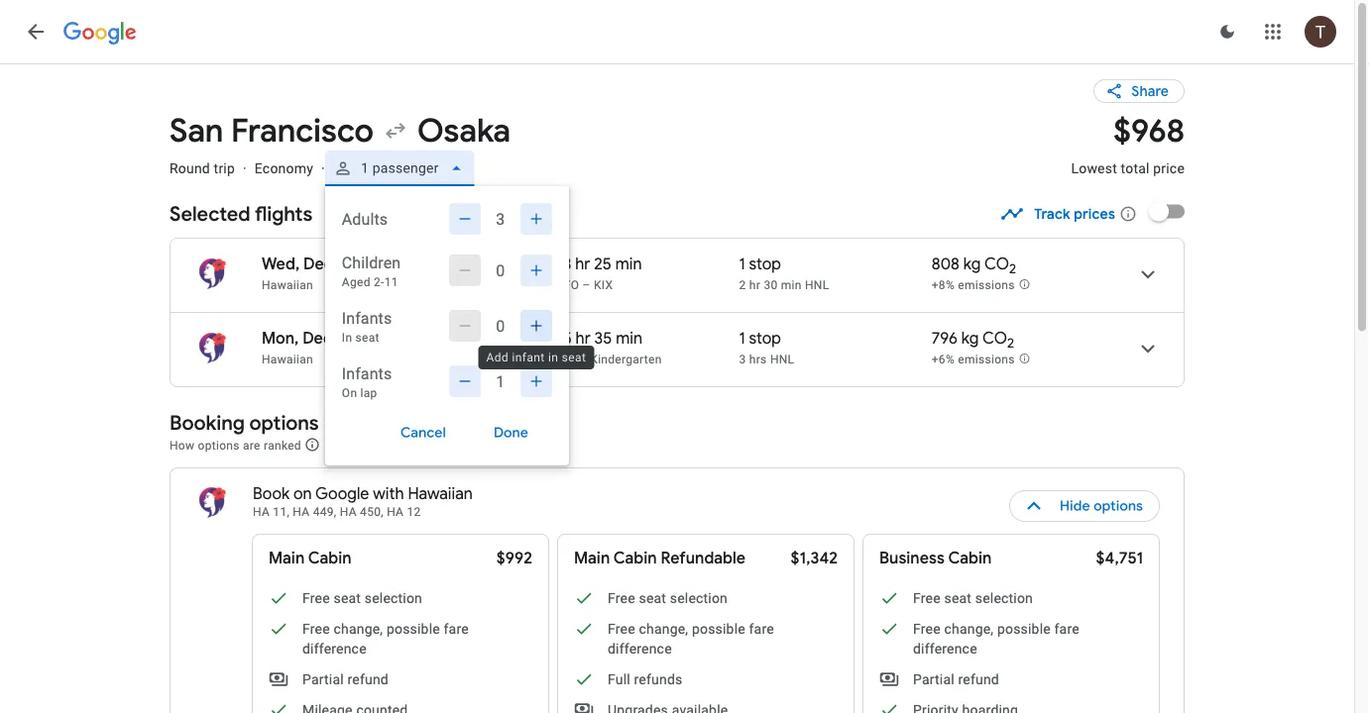 Task type: locate. For each thing, give the bounding box(es) containing it.
2 difference from the left
[[608, 641, 672, 657]]

refund
[[348, 672, 389, 688], [958, 672, 999, 688]]

hnl inside 1 stop 3 hrs hnl
[[770, 353, 795, 367]]

2 up +8% emissions on the top right of the page
[[1009, 260, 1016, 277]]

kg for 796
[[962, 329, 979, 349]]

2 cabin from the left
[[614, 549, 657, 569]]

2 horizontal spatial cabin
[[948, 549, 992, 569]]

layover (1 of 1) is a 2 hr 30 min layover at daniel k. inouye international airport in honolulu. element
[[739, 278, 922, 293]]

2 refund from the left
[[958, 672, 999, 688]]

1 inside the 1 stop 2 hr 30 min hnl
[[739, 254, 745, 275]]

18 up sfo
[[557, 254, 571, 275]]

free seat selection down main cabin refundable
[[608, 590, 728, 607]]

refund for main cabin
[[348, 672, 389, 688]]

1 horizontal spatial difference
[[608, 641, 672, 657]]

cancel button
[[377, 417, 470, 449]]

$968
[[1114, 111, 1185, 151]]

0 horizontal spatial fare
[[444, 621, 469, 638]]

1 horizontal spatial possible
[[692, 621, 745, 638]]

flight details. departing flight on wednesday, december 6. leaves san francisco international airport at 7:20 am on wednesday, december 6 and arrives at kansai international airport at 6:45 pm on thursday, december 7. image
[[1124, 251, 1172, 298]]

hr inside the 1 stop 2 hr 30 min hnl
[[749, 279, 761, 292]]

0 horizontal spatial cabin
[[308, 549, 352, 569]]

kix
[[594, 279, 613, 292], [557, 353, 576, 367]]

0 horizontal spatial difference
[[302, 641, 367, 657]]

1 horizontal spatial free change, possible fare difference
[[608, 621, 774, 657]]

seat for main cabin
[[334, 590, 361, 607]]

1 fare from the left
[[444, 621, 469, 638]]

1 vertical spatial infants
[[342, 364, 392, 383]]

 image right trip
[[243, 160, 247, 176]]

kix down 15
[[557, 353, 576, 367]]

change,
[[334, 621, 383, 638], [639, 621, 688, 638], [944, 621, 994, 638]]

1 emissions from the top
[[958, 278, 1015, 292]]

prices
[[1074, 205, 1115, 223]]

stop up 30
[[749, 254, 781, 275]]

3 free seat selection from the left
[[913, 590, 1033, 607]]

3 left hrs
[[739, 353, 746, 367]]

2 fare from the left
[[749, 621, 774, 638]]

hawaiian down wed,
[[262, 279, 313, 292]]

+6% emissions
[[932, 353, 1015, 367]]

1 for 1 passenger
[[361, 160, 369, 176]]

1 horizontal spatial free seat selection
[[608, 590, 728, 607]]

1 vertical spatial hnl
[[770, 353, 795, 367]]

hr inside 15 hr 35 min kix – kindergarten
[[576, 329, 591, 349]]

stop for 15 hr 35 min
[[749, 329, 781, 349]]

main
[[269, 549, 305, 569], [574, 549, 610, 569]]

3 possible from the left
[[997, 621, 1051, 638]]

ha down google
[[340, 506, 357, 520]]

0 horizontal spatial  image
[[243, 160, 247, 176]]

0 horizontal spatial options
[[198, 439, 240, 453]]

3 cabin from the left
[[948, 549, 992, 569]]

2 horizontal spatial possible
[[997, 621, 1051, 638]]

hrs
[[749, 353, 767, 367]]

1 partial refund from the left
[[302, 672, 389, 688]]

ha left 11, in the left bottom of the page
[[253, 506, 270, 520]]

1 stop 3 hrs hnl
[[739, 329, 795, 367]]

1 vertical spatial hawaiian
[[262, 353, 313, 367]]

18
[[557, 254, 571, 275], [336, 329, 352, 349]]

1 vertical spatial 0
[[496, 317, 505, 336]]

co inside 808 kg co 2
[[985, 254, 1009, 275]]

return flight on monday, december 18. leaves kansai international airport at 8:45 pm on monday, december 18 and arrives at san francisco international airport at 7:20 pm on monday, december 18. element
[[262, 329, 504, 349]]

main content containing san francisco
[[170, 63, 1185, 714]]

layover (1 of 1) is a 3 hr layover at daniel k. inouye international airport in honolulu. element
[[739, 352, 922, 368]]

infants up return flight on monday, december 18. leaves kansai international airport at 8:45 pm on monday, december 18 and arrives at san francisco international airport at 7:20 pm on monday, december 18. element
[[342, 309, 392, 328]]

refund for business cabin
[[958, 672, 999, 688]]

kix inside 15 hr 35 min kix – kindergarten
[[557, 353, 576, 367]]

cabin down 449,
[[308, 549, 352, 569]]

Departure time: 8:45 PM. text field
[[371, 329, 429, 349]]

track
[[1034, 205, 1071, 223]]

1 vertical spatial dec
[[303, 329, 332, 349]]

0 horizontal spatial selection
[[365, 590, 422, 607]]

0 horizontal spatial kix
[[557, 353, 576, 367]]

+1
[[499, 254, 509, 267]]

2-
[[374, 276, 384, 290]]

0 vertical spatial stop
[[749, 254, 781, 275]]

ha
[[253, 506, 270, 520], [293, 506, 310, 520], [340, 506, 357, 520], [387, 506, 404, 520]]

main for main cabin refundable
[[574, 549, 610, 569]]

hnl right hrs
[[770, 353, 795, 367]]

1 for 1
[[496, 372, 505, 391]]

selection down the refundable
[[670, 590, 728, 607]]

learn more about booking options element
[[305, 434, 320, 456]]

1 horizontal spatial  image
[[321, 160, 325, 176]]

1 up 1 stop 3 hrs hnl
[[739, 254, 745, 275]]

on
[[293, 484, 312, 505]]

hr
[[575, 254, 590, 275], [749, 279, 761, 292], [576, 329, 591, 349]]

2 selection from the left
[[670, 590, 728, 607]]

1 horizontal spatial partial refund
[[913, 672, 999, 688]]

possible
[[387, 621, 440, 638], [692, 621, 745, 638], [997, 621, 1051, 638]]

0 horizontal spatial possible
[[387, 621, 440, 638]]

free seat selection down main cabin
[[302, 590, 422, 607]]

 image
[[360, 329, 363, 349]]

796 kg co 2
[[932, 329, 1014, 352]]

1 free change, possible fare difference from the left
[[302, 621, 469, 657]]

cancel
[[400, 424, 446, 442]]

co for 808 kg co
[[985, 254, 1009, 275]]

2 up +6% emissions
[[1007, 335, 1014, 352]]

difference down business cabin
[[913, 641, 977, 657]]

1 for 1 stop 3 hrs hnl
[[739, 329, 745, 349]]

0 vertical spatial co
[[985, 254, 1009, 275]]

1 difference from the left
[[302, 641, 367, 657]]

min inside 15 hr 35 min kix – kindergarten
[[616, 329, 643, 349]]

min inside 18 hr 25 min sfo – kix
[[615, 254, 642, 275]]

min right 25
[[615, 254, 642, 275]]

3 selection from the left
[[975, 590, 1033, 607]]

track prices
[[1034, 205, 1115, 223]]

0 horizontal spatial free seat selection
[[302, 590, 422, 607]]

1 horizontal spatial refund
[[958, 672, 999, 688]]

25
[[594, 254, 612, 275]]

2 vertical spatial options
[[1094, 498, 1143, 516]]

0 left sfo
[[496, 261, 505, 280]]

infants for 0
[[342, 309, 392, 328]]

0 horizontal spatial free change, possible fare difference
[[302, 621, 469, 657]]

0 vertical spatial infants
[[342, 309, 392, 328]]

kg inside 808 kg co 2
[[964, 254, 981, 275]]

– inside 15 hr 35 min kix – kindergarten
[[579, 353, 587, 367]]

San Francisco to Osaka and back text field
[[170, 111, 1047, 151]]

$4,751
[[1096, 549, 1143, 569]]

co inside the 796 kg co 2
[[983, 329, 1007, 349]]

free seat selection down business cabin
[[913, 590, 1033, 607]]

cabin right business at the bottom right of page
[[948, 549, 992, 569]]

0 horizontal spatial partial
[[302, 672, 344, 688]]

6
[[337, 254, 346, 275]]

hawaiian up 12
[[408, 484, 473, 505]]

stop inside 1 stop 3 hrs hnl
[[749, 329, 781, 349]]

3 fare from the left
[[1054, 621, 1080, 638]]

 image
[[243, 160, 247, 176], [321, 160, 325, 176], [354, 255, 357, 275]]

stop inside the 1 stop 2 hr 30 min hnl
[[749, 254, 781, 275]]

2 horizontal spatial selection
[[975, 590, 1033, 607]]

selection
[[365, 590, 422, 607], [670, 590, 728, 607], [975, 590, 1033, 607]]

hr for 15 hr 35 min
[[576, 329, 591, 349]]

fare for $992
[[444, 621, 469, 638]]

2 horizontal spatial fare
[[1054, 621, 1080, 638]]

– inside 18 hr 25 min sfo – kix
[[582, 279, 591, 292]]

partial refund
[[302, 672, 389, 688], [913, 672, 999, 688]]

0 vertical spatial dec
[[303, 254, 333, 275]]

how
[[170, 439, 195, 453]]

ha down on
[[293, 506, 310, 520]]

flight details. return flight on monday, december 18. leaves kansai international airport at 8:45 pm on monday, december 18 and arrives at san francisco international airport at 7:20 pm on monday, december 18. image
[[1124, 325, 1172, 373]]

1 horizontal spatial fare
[[749, 621, 774, 638]]

list containing wed, dec 6
[[171, 239, 1184, 387]]

1 horizontal spatial kix
[[594, 279, 613, 292]]

emissions down the 796 kg co 2
[[958, 353, 1015, 367]]

2 partial from the left
[[913, 672, 955, 688]]

seat for main cabin refundable
[[639, 590, 666, 607]]

0 horizontal spatial hnl
[[770, 353, 795, 367]]

1 free seat selection from the left
[[302, 590, 422, 607]]

2 inside 808 kg co 2
[[1009, 260, 1016, 277]]

stop for 18 hr 25 min
[[749, 254, 781, 275]]

2 stop from the top
[[749, 329, 781, 349]]

30
[[764, 279, 778, 292]]

2 horizontal spatial options
[[1094, 498, 1143, 516]]

1 vertical spatial co
[[983, 329, 1007, 349]]

15
[[557, 329, 572, 349]]

1 for 1 stop 2 hr 30 min hnl
[[739, 254, 745, 275]]

options inside dropdown button
[[1094, 498, 1143, 516]]

kg up +8% emissions on the top right of the page
[[964, 254, 981, 275]]

1 horizontal spatial options
[[249, 410, 319, 436]]

seat for business cabin
[[944, 590, 972, 607]]

change, up refunds on the bottom of the page
[[639, 621, 688, 638]]

stop up hrs
[[749, 329, 781, 349]]

options down booking
[[198, 439, 240, 453]]

1 possible from the left
[[387, 621, 440, 638]]

emissions for 808 kg co
[[958, 278, 1015, 292]]

1 horizontal spatial partial
[[913, 672, 955, 688]]

1 down the 1 stop 2 hr 30 min hnl
[[739, 329, 745, 349]]

mon, dec 18
[[262, 329, 352, 349]]

0 for infants
[[496, 317, 505, 336]]

1 passenger
[[361, 160, 439, 176]]

2 change, from the left
[[639, 621, 688, 638]]

2 horizontal spatial difference
[[913, 641, 977, 657]]

2 left 30
[[739, 279, 746, 292]]

dec left in
[[303, 329, 332, 349]]

None text field
[[1071, 111, 1185, 194]]

1 main from the left
[[269, 549, 305, 569]]

change, for business cabin
[[944, 621, 994, 638]]

2 horizontal spatial free seat selection
[[913, 590, 1033, 607]]

6:45 pm +1
[[442, 254, 509, 275]]

add
[[486, 351, 509, 365]]

list
[[171, 239, 1184, 387]]

449,
[[313, 506, 337, 520]]

hawaiian for mon,
[[262, 353, 313, 367]]

change appearance image
[[1204, 8, 1251, 56]]

0 vertical spatial 3
[[496, 210, 505, 229]]

0 vertical spatial min
[[615, 254, 642, 275]]

0 vertical spatial 0
[[496, 261, 505, 280]]

3 difference from the left
[[913, 641, 977, 657]]

dec
[[303, 254, 333, 275], [303, 329, 332, 349]]

1 down add at left
[[496, 372, 505, 391]]

selected
[[170, 201, 250, 227]]

35
[[594, 329, 612, 349]]

options right hide
[[1094, 498, 1143, 516]]

2 horizontal spatial  image
[[354, 255, 357, 275]]

infants for 1
[[342, 364, 392, 383]]

2 vertical spatial 2
[[1007, 335, 1014, 352]]

0 horizontal spatial 18
[[336, 329, 352, 349]]

1 change, from the left
[[334, 621, 383, 638]]

seat
[[356, 331, 380, 345], [562, 351, 586, 365], [334, 590, 361, 607], [639, 590, 666, 607], [944, 590, 972, 607]]

3
[[496, 210, 505, 229], [739, 353, 746, 367]]

2 0 from the top
[[496, 317, 505, 336]]

3 inside 1 stop 3 hrs hnl
[[739, 353, 746, 367]]

3 free change, possible fare difference from the left
[[913, 621, 1080, 657]]

min
[[615, 254, 642, 275], [781, 279, 802, 292], [616, 329, 643, 349]]

loading results progress bar
[[0, 63, 1354, 67]]

possible for main cabin refundable
[[692, 621, 745, 638]]

0 vertical spatial hnl
[[805, 279, 829, 292]]

1 horizontal spatial main
[[574, 549, 610, 569]]

hr left 25
[[575, 254, 590, 275]]

0 horizontal spatial change,
[[334, 621, 383, 638]]

free seat selection
[[302, 590, 422, 607], [608, 590, 728, 607], [913, 590, 1033, 607]]

2 free seat selection from the left
[[608, 590, 728, 607]]

 image right the 6
[[354, 255, 357, 275]]

3 change, from the left
[[944, 621, 994, 638]]

+6%
[[932, 353, 955, 367]]

 image inside departing flight on wednesday, december 6. leaves san francisco international airport at 7:20 am on wednesday, december 6 and arrives at kansai international airport at 6:45 pm on thursday, december 7. element
[[354, 255, 357, 275]]

0 up add at left
[[496, 317, 505, 336]]

1 horizontal spatial change,
[[639, 621, 688, 638]]

1 horizontal spatial cabin
[[614, 549, 657, 569]]

dec left the 6
[[303, 254, 333, 275]]

1
[[361, 160, 369, 176], [739, 254, 745, 275], [739, 329, 745, 349], [496, 372, 505, 391]]

 image right economy
[[321, 160, 325, 176]]

kg inside the 796 kg co 2
[[962, 329, 979, 349]]

1 selection from the left
[[365, 590, 422, 607]]

18 hr 25 min sfo – kix
[[557, 254, 642, 292]]

–
[[582, 279, 591, 292], [579, 353, 587, 367]]

1 left passenger
[[361, 160, 369, 176]]

full refunds
[[608, 672, 683, 688]]

1 infants from the top
[[342, 309, 392, 328]]

1 vertical spatial min
[[781, 279, 802, 292]]

1 cabin from the left
[[308, 549, 352, 569]]

2 partial refund from the left
[[913, 672, 999, 688]]

0 vertical spatial –
[[582, 279, 591, 292]]

0 vertical spatial kix
[[594, 279, 613, 292]]

min up kindergarten
[[616, 329, 643, 349]]

kg up +6% emissions
[[962, 329, 979, 349]]

0 vertical spatial kg
[[964, 254, 981, 275]]

0 vertical spatial emissions
[[958, 278, 1015, 292]]

hr left 30
[[749, 279, 761, 292]]

free change, possible fare difference for main cabin refundable
[[608, 621, 774, 657]]

free
[[302, 590, 330, 607], [608, 590, 635, 607], [913, 590, 941, 607], [302, 621, 330, 638], [608, 621, 635, 638], [913, 621, 941, 638]]

0 vertical spatial 2
[[1009, 260, 1016, 277]]

kix down 25
[[594, 279, 613, 292]]

hawaiian down 'mon,'
[[262, 353, 313, 367]]

cabin
[[308, 549, 352, 569], [614, 549, 657, 569], [948, 549, 992, 569]]

0 horizontal spatial partial refund
[[302, 672, 389, 688]]

min right 30
[[781, 279, 802, 292]]

emissions down 808 kg co 2
[[958, 278, 1015, 292]]

book on google with hawaiian ha 11, ha 449, ha 450, ha 12
[[253, 484, 473, 520]]

1 vertical spatial 18
[[336, 329, 352, 349]]

co up +6% emissions
[[983, 329, 1007, 349]]

1 horizontal spatial 18
[[557, 254, 571, 275]]

1 vertical spatial stop
[[749, 329, 781, 349]]

0 for children
[[496, 261, 505, 280]]

main cabin
[[269, 549, 352, 569]]

– right in
[[579, 353, 587, 367]]

1 vertical spatial –
[[579, 353, 587, 367]]

2 for 796 kg co
[[1007, 335, 1014, 352]]

hawaiian for wed,
[[262, 279, 313, 292]]

0 vertical spatial 18
[[557, 254, 571, 275]]

change, down business cabin
[[944, 621, 994, 638]]

selection down business cabin
[[975, 590, 1033, 607]]

difference
[[302, 641, 367, 657], [608, 641, 672, 657], [913, 641, 977, 657]]

808 kg co 2
[[932, 254, 1016, 277]]

main right $992
[[574, 549, 610, 569]]

1 vertical spatial emissions
[[958, 353, 1015, 367]]

1 vertical spatial 2
[[739, 279, 746, 292]]

0 horizontal spatial 3
[[496, 210, 505, 229]]

hr right 15
[[576, 329, 591, 349]]

1 horizontal spatial 3
[[739, 353, 746, 367]]

free change, possible fare difference
[[302, 621, 469, 657], [608, 621, 774, 657], [913, 621, 1080, 657]]

Arrival time: 6:45 PM on  Thursday, December 7. text field
[[442, 254, 509, 275]]

1 partial from the left
[[302, 672, 344, 688]]

1 horizontal spatial hnl
[[805, 279, 829, 292]]

1 inside popup button
[[361, 160, 369, 176]]

cabin left the refundable
[[614, 549, 657, 569]]

partial for business
[[913, 672, 955, 688]]

main down 11, in the left bottom of the page
[[269, 549, 305, 569]]

0 vertical spatial hr
[[575, 254, 590, 275]]

share button
[[1094, 79, 1185, 103]]

partial
[[302, 672, 344, 688], [913, 672, 955, 688]]

difference down main cabin
[[302, 641, 367, 657]]

round
[[170, 160, 210, 176]]

3 up +1
[[496, 210, 505, 229]]

hnl right 30
[[805, 279, 829, 292]]

co up +8% emissions on the top right of the page
[[985, 254, 1009, 275]]

co
[[985, 254, 1009, 275], [983, 329, 1007, 349]]

change, down main cabin
[[334, 621, 383, 638]]

0 horizontal spatial main
[[269, 549, 305, 569]]

2 vertical spatial hr
[[576, 329, 591, 349]]

1 stop from the top
[[749, 254, 781, 275]]

1 vertical spatial kg
[[962, 329, 979, 349]]

0 vertical spatial options
[[249, 410, 319, 436]]

1 refund from the left
[[348, 672, 389, 688]]

3 ha from the left
[[340, 506, 357, 520]]

0 vertical spatial hawaiian
[[262, 279, 313, 292]]

2 infants from the top
[[342, 364, 392, 383]]

+8%
[[932, 278, 955, 292]]

2 horizontal spatial change,
[[944, 621, 994, 638]]

options for booking
[[249, 410, 319, 436]]

1 vertical spatial kix
[[557, 353, 576, 367]]

18 inside 18 hr 25 min sfo – kix
[[557, 254, 571, 275]]

– right sfo
[[582, 279, 591, 292]]

1 0 from the top
[[496, 261, 505, 280]]

2 vertical spatial hawaiian
[[408, 484, 473, 505]]

2 emissions from the top
[[958, 353, 1015, 367]]

change, for main cabin
[[334, 621, 383, 638]]

Departure time: 7:20 AM. text field
[[365, 254, 424, 275]]

2 vertical spatial min
[[616, 329, 643, 349]]

0
[[496, 261, 505, 280], [496, 317, 505, 336]]

2 inside the 1 stop 2 hr 30 min hnl
[[739, 279, 746, 292]]

450,
[[360, 506, 384, 520]]

ha left 12
[[387, 506, 404, 520]]

1 horizontal spatial selection
[[670, 590, 728, 607]]

6:45 pm
[[442, 254, 499, 275]]

booking
[[170, 410, 245, 436]]

2 free change, possible fare difference from the left
[[608, 621, 774, 657]]

2 inside the 796 kg co 2
[[1007, 335, 1014, 352]]

2 possible from the left
[[692, 621, 745, 638]]

infant
[[512, 351, 545, 365]]

2 main from the left
[[574, 549, 610, 569]]

osaka
[[417, 111, 511, 151]]

2 horizontal spatial free change, possible fare difference
[[913, 621, 1080, 657]]

kg
[[964, 254, 981, 275], [962, 329, 979, 349]]

2 ha from the left
[[293, 506, 310, 520]]

796
[[932, 329, 958, 349]]

1 vertical spatial 3
[[739, 353, 746, 367]]

hr inside 18 hr 25 min sfo – kix
[[575, 254, 590, 275]]

1 vertical spatial options
[[198, 439, 240, 453]]

co for 796 kg co
[[983, 329, 1007, 349]]

1 inside 1 stop 3 hrs hnl
[[739, 329, 745, 349]]

main content
[[170, 63, 1185, 714]]

fare
[[444, 621, 469, 638], [749, 621, 774, 638], [1054, 621, 1080, 638]]

1 inside number of passengers dialog
[[496, 372, 505, 391]]

selection down 12
[[365, 590, 422, 607]]

infants up the lap at the left
[[342, 364, 392, 383]]

1 vertical spatial hr
[[749, 279, 761, 292]]

mon,
[[262, 329, 299, 349]]

free seat selection for business cabin
[[913, 590, 1033, 607]]

options up ranked
[[249, 410, 319, 436]]

difference up full refunds
[[608, 641, 672, 657]]

18 up infants on lap
[[336, 329, 352, 349]]

0 horizontal spatial refund
[[348, 672, 389, 688]]



Task type: vqa. For each thing, say whether or not it's contained in the screenshot.
Partial for Business
yes



Task type: describe. For each thing, give the bounding box(es) containing it.
possible for main cabin
[[387, 621, 440, 638]]

 image for trip
[[243, 160, 247, 176]]

7:20 pm
[[446, 329, 504, 349]]

$968 lowest total price
[[1071, 111, 1185, 176]]

11,
[[273, 506, 290, 520]]

+8% emissions
[[932, 278, 1015, 292]]

add infant in seat
[[486, 351, 586, 365]]

business cabin
[[879, 549, 992, 569]]

– for 25
[[582, 279, 591, 292]]

kix inside 18 hr 25 min sfo – kix
[[594, 279, 613, 292]]

968 us dollars element
[[1114, 111, 1185, 151]]

departing flight on wednesday, december 6. leaves san francisco international airport at 7:20 am on wednesday, december 6 and arrives at kansai international airport at 6:45 pm on thursday, december 7. element
[[262, 254, 509, 275]]

number of passengers dialog
[[325, 186, 569, 466]]

808
[[932, 254, 960, 275]]

1 passenger button
[[325, 145, 474, 192]]

wed, dec 6
[[262, 254, 346, 275]]

learn more about tracked prices image
[[1119, 205, 1137, 223]]

infants in seat
[[342, 309, 392, 345]]

12
[[407, 506, 421, 520]]

fare for $1,342
[[749, 621, 774, 638]]

google
[[315, 484, 369, 505]]

4 ha from the left
[[387, 506, 404, 520]]

emissions for 796 kg co
[[958, 353, 1015, 367]]

round trip
[[170, 160, 235, 176]]

options for hide
[[1094, 498, 1143, 516]]

hawaiian inside book on google with hawaiian ha 11, ha 449, ha 450, ha 12
[[408, 484, 473, 505]]

11
[[384, 276, 398, 290]]

passenger
[[372, 160, 439, 176]]

2 for 808 kg co
[[1009, 260, 1016, 277]]

full
[[608, 672, 630, 688]]

free change, possible fare difference for main cabin
[[302, 621, 469, 657]]

partial refund for business cabin
[[913, 672, 999, 688]]

none text field containing $968
[[1071, 111, 1185, 194]]

learn more about booking options image
[[305, 437, 320, 453]]

selection for main cabin refundable
[[670, 590, 728, 607]]

difference for business cabin
[[913, 641, 977, 657]]

1 stop 2 hr 30 min hnl
[[739, 254, 829, 292]]

difference for main cabin
[[302, 641, 367, 657]]

hide options button
[[1009, 483, 1160, 530]]

are
[[243, 439, 261, 453]]

7:20 am
[[365, 254, 424, 275]]

san francisco
[[170, 111, 374, 151]]

partial refund for main cabin
[[302, 672, 389, 688]]

with
[[373, 484, 404, 505]]

min inside the 1 stop 2 hr 30 min hnl
[[781, 279, 802, 292]]

possible for business cabin
[[997, 621, 1051, 638]]

children
[[342, 253, 401, 272]]

price
[[1153, 160, 1185, 176]]

dec for mon,
[[303, 329, 332, 349]]

economy
[[255, 160, 313, 176]]

Flight numbers HA 11, HA 449, HA 450, HA 12 text field
[[253, 506, 421, 520]]

refunds
[[634, 672, 683, 688]]

kindergarten
[[590, 353, 662, 367]]

hnl inside the 1 stop 2 hr 30 min hnl
[[805, 279, 829, 292]]

booking options
[[170, 410, 319, 436]]

total
[[1121, 160, 1150, 176]]

trip
[[214, 160, 235, 176]]

 image inside return flight on monday, december 18. leaves kansai international airport at 8:45 pm on monday, december 18 and arrives at san francisco international airport at 7:20 pm on monday, december 18. element
[[360, 329, 363, 349]]

book
[[253, 484, 290, 505]]

share
[[1131, 82, 1169, 100]]

business
[[879, 549, 945, 569]]

wed,
[[262, 254, 300, 275]]

seat inside 'infants in seat'
[[356, 331, 380, 345]]

8:45 pm
[[371, 329, 429, 349]]

selection for business cabin
[[975, 590, 1033, 607]]

adults
[[342, 210, 388, 229]]

hide options
[[1060, 498, 1143, 516]]

free seat selection for main cabin
[[302, 590, 422, 607]]

difference for main cabin refundable
[[608, 641, 672, 657]]

done
[[494, 424, 528, 442]]

hr for 18 hr 25 min
[[575, 254, 590, 275]]

in
[[342, 331, 352, 345]]

san
[[170, 111, 224, 151]]

1 ha from the left
[[253, 506, 270, 520]]

aged
[[342, 276, 371, 290]]

ranked
[[264, 439, 301, 453]]

cabin for business cabin
[[948, 549, 992, 569]]

sfo
[[557, 279, 579, 292]]

main for main cabin
[[269, 549, 305, 569]]

done button
[[470, 417, 552, 449]]

min for 15 hr 35 min
[[616, 329, 643, 349]]

Arrival time: 7:20 PM. text field
[[446, 329, 504, 349]]

cabin for main cabin
[[308, 549, 352, 569]]

 image for dec
[[354, 255, 357, 275]]

partial for main
[[302, 672, 344, 688]]

lap
[[360, 387, 377, 401]]

min for 18 hr 25 min
[[615, 254, 642, 275]]

hide
[[1060, 498, 1090, 516]]

cabin for main cabin refundable
[[614, 549, 657, 569]]

options for how
[[198, 439, 240, 453]]

on
[[342, 387, 357, 401]]

selected flights
[[170, 201, 313, 227]]

kg for 808
[[964, 254, 981, 275]]

refundable
[[661, 549, 746, 569]]

in
[[548, 351, 558, 365]]

lowest
[[1071, 160, 1117, 176]]

15 hr 35 min kix – kindergarten
[[557, 329, 662, 367]]

fare for $4,751
[[1054, 621, 1080, 638]]

francisco
[[231, 111, 374, 151]]

go back image
[[24, 20, 48, 44]]

children aged 2-11
[[342, 253, 401, 290]]

change, for main cabin refundable
[[639, 621, 688, 638]]

$1,342
[[791, 549, 838, 569]]

main cabin refundable
[[574, 549, 746, 569]]

selection for main cabin
[[365, 590, 422, 607]]

3 inside number of passengers dialog
[[496, 210, 505, 229]]

flights
[[255, 201, 313, 227]]

dec for wed,
[[303, 254, 333, 275]]

$992
[[497, 549, 532, 569]]

– for 35
[[579, 353, 587, 367]]

free change, possible fare difference for business cabin
[[913, 621, 1080, 657]]

how options are ranked
[[170, 439, 305, 453]]

free seat selection for main cabin refundable
[[608, 590, 728, 607]]

infants on lap
[[342, 364, 392, 401]]



